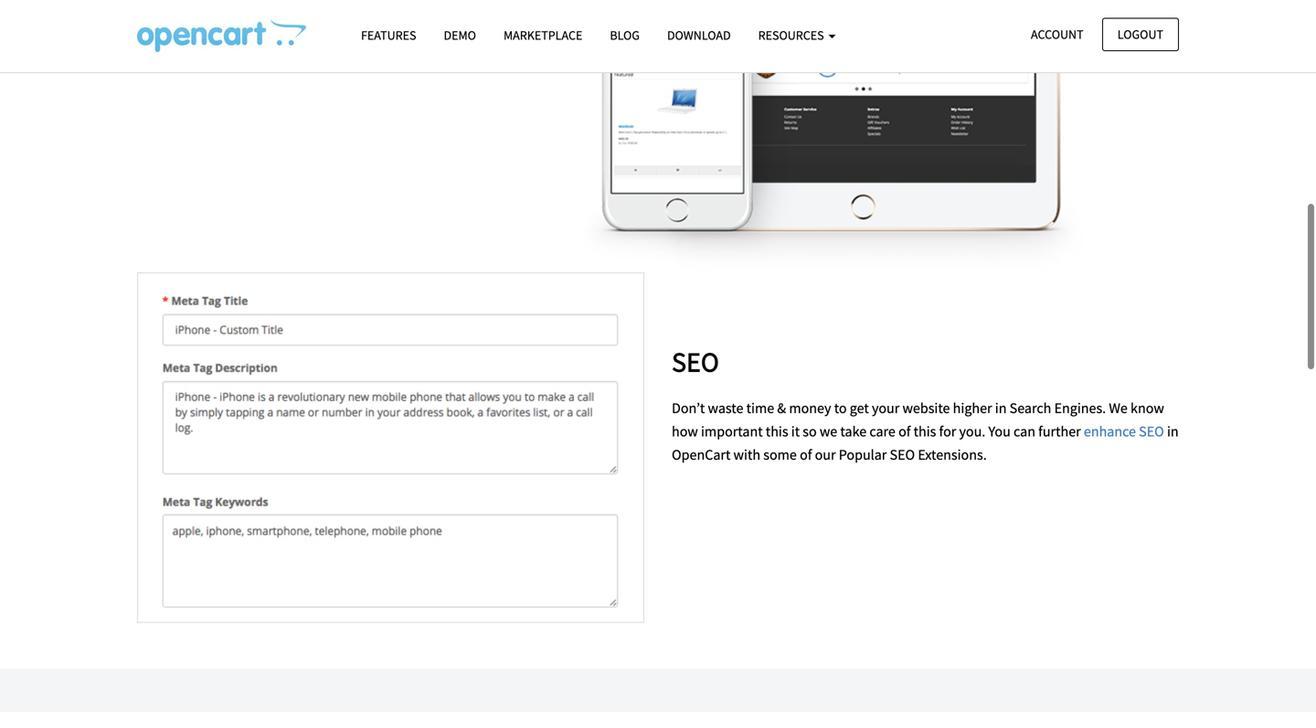 Task type: locate. For each thing, give the bounding box(es) containing it.
seo
[[672, 345, 719, 379], [1139, 423, 1165, 441], [890, 446, 915, 464]]

seo down know
[[1139, 423, 1165, 441]]

enhance seo
[[1084, 423, 1165, 441]]

2 this from the left
[[914, 423, 937, 441]]

higher
[[953, 399, 993, 417]]

seo down "care" at the bottom right of the page
[[890, 446, 915, 464]]

2 horizontal spatial seo
[[1139, 423, 1165, 441]]

in
[[996, 399, 1007, 417], [1168, 423, 1179, 441]]

in opencart with some of our popular seo extensions.
[[672, 423, 1179, 464]]

of
[[899, 423, 911, 441], [800, 446, 812, 464]]

important
[[701, 423, 763, 441]]

1 this from the left
[[766, 423, 789, 441]]

0 vertical spatial seo
[[672, 345, 719, 379]]

download link
[[654, 19, 745, 51]]

of left our at the right bottom of page
[[800, 446, 812, 464]]

enhance seo link
[[1084, 423, 1165, 441]]

seo inside in opencart with some of our popular seo extensions.
[[890, 446, 915, 464]]

&
[[778, 399, 786, 417]]

in inside the don't waste time & money to get your website higher in search engines. we know how important this it so we take care of this for you. you can further
[[996, 399, 1007, 417]]

popular
[[839, 446, 887, 464]]

search
[[1010, 399, 1052, 417]]

1 horizontal spatial this
[[914, 423, 937, 441]]

of inside the don't waste time & money to get your website higher in search engines. we know how important this it so we take care of this for you. you can further
[[899, 423, 911, 441]]

money
[[789, 399, 832, 417]]

0 horizontal spatial of
[[800, 446, 812, 464]]

0 vertical spatial in
[[996, 399, 1007, 417]]

2 vertical spatial seo
[[890, 446, 915, 464]]

this
[[766, 423, 789, 441], [914, 423, 937, 441]]

of right "care" at the bottom right of the page
[[899, 423, 911, 441]]

this left for
[[914, 423, 937, 441]]

engines.
[[1055, 399, 1106, 417]]

1 vertical spatial of
[[800, 446, 812, 464]]

in right enhance seo
[[1168, 423, 1179, 441]]

seo image
[[137, 272, 645, 623]]

this left it
[[766, 423, 789, 441]]

in up 'you'
[[996, 399, 1007, 417]]

1 horizontal spatial in
[[1168, 423, 1179, 441]]

you
[[989, 423, 1011, 441]]

further
[[1039, 423, 1081, 441]]

0 vertical spatial of
[[899, 423, 911, 441]]

0 horizontal spatial in
[[996, 399, 1007, 417]]

time
[[747, 399, 775, 417]]

1 horizontal spatial of
[[899, 423, 911, 441]]

for
[[940, 423, 957, 441]]

know
[[1131, 399, 1165, 417]]

1 horizontal spatial seo
[[890, 446, 915, 464]]

your
[[872, 399, 900, 417]]

waste
[[708, 399, 744, 417]]

don't waste time & money to get your website higher in search engines. we know how important this it so we take care of this for you. you can further
[[672, 399, 1165, 441]]

1 vertical spatial in
[[1168, 423, 1179, 441]]

enhance
[[1084, 423, 1137, 441]]

0 horizontal spatial seo
[[672, 345, 719, 379]]

how
[[672, 423, 698, 441]]

account
[[1031, 26, 1084, 43]]

marketplace link
[[490, 19, 596, 51]]

0 horizontal spatial this
[[766, 423, 789, 441]]

seo up don't
[[672, 345, 719, 379]]

care
[[870, 423, 896, 441]]



Task type: vqa. For each thing, say whether or not it's contained in the screenshot.
top SEO
yes



Task type: describe. For each thing, give the bounding box(es) containing it.
logout link
[[1102, 18, 1179, 51]]

can
[[1014, 423, 1036, 441]]

opencart
[[672, 446, 731, 464]]

blog link
[[596, 19, 654, 51]]

website
[[903, 399, 950, 417]]

to
[[835, 399, 847, 417]]

opencart - features image
[[137, 19, 306, 52]]

some
[[764, 446, 797, 464]]

of inside in opencart with some of our popular seo extensions.
[[800, 446, 812, 464]]

so
[[803, 423, 817, 441]]

get
[[850, 399, 869, 417]]

mobile / tablet image
[[583, 0, 1084, 272]]

resources link
[[745, 19, 850, 51]]

don't
[[672, 399, 705, 417]]

take
[[841, 423, 867, 441]]

logout
[[1118, 26, 1164, 43]]

we
[[820, 423, 838, 441]]

blog
[[610, 27, 640, 43]]

demo
[[444, 27, 476, 43]]

features
[[361, 27, 416, 43]]

1 vertical spatial seo
[[1139, 423, 1165, 441]]

extensions.
[[918, 446, 987, 464]]

you.
[[960, 423, 986, 441]]

download
[[667, 27, 731, 43]]

demo link
[[430, 19, 490, 51]]

resources
[[759, 27, 827, 43]]

our
[[815, 446, 836, 464]]

account link
[[1016, 18, 1100, 51]]

we
[[1109, 399, 1128, 417]]

in inside in opencart with some of our popular seo extensions.
[[1168, 423, 1179, 441]]

features link
[[347, 19, 430, 51]]

marketplace
[[504, 27, 583, 43]]

it
[[792, 423, 800, 441]]

with
[[734, 446, 761, 464]]



